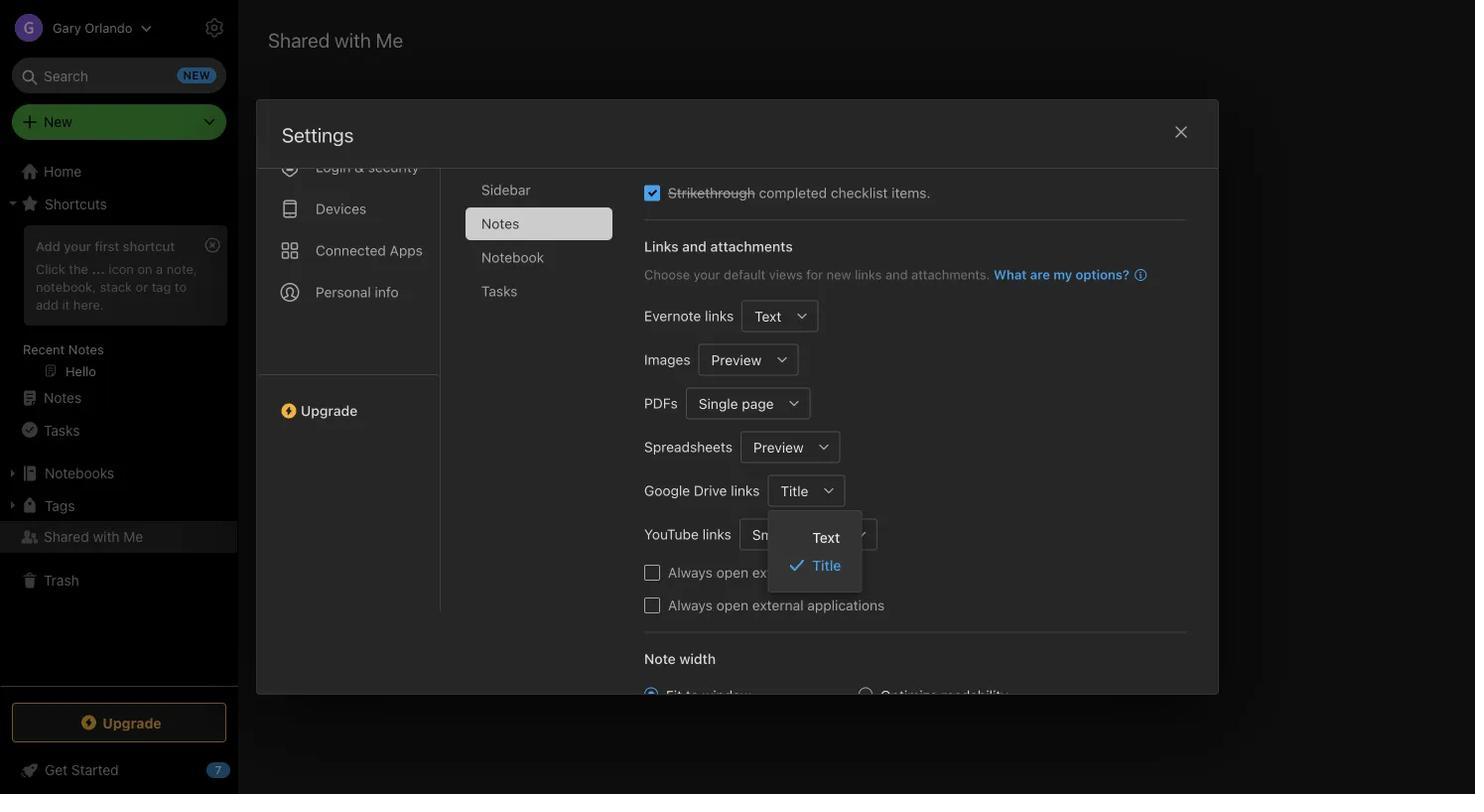 Task type: describe. For each thing, give the bounding box(es) containing it.
shared inside shared with me element
[[268, 28, 330, 51]]

notebooks
[[733, 501, 809, 520]]

notebook,
[[36, 279, 96, 294]]

text link
[[769, 523, 861, 552]]

tab list for links and attachments
[[257, 86, 441, 611]]

options?
[[1076, 267, 1130, 281]]

option group containing fit to window
[[644, 685, 1050, 794]]

shared with me element
[[238, 0, 1475, 794]]

personal
[[316, 283, 371, 300]]

Choose default view option for Spreadsheets field
[[741, 431, 841, 463]]

always open external files
[[668, 564, 834, 580]]

dropdown list menu
[[769, 523, 861, 580]]

and for notebooks
[[702, 501, 729, 520]]

links down "drive"
[[703, 526, 732, 542]]

notes link
[[0, 382, 237, 414]]

default
[[724, 267, 766, 281]]

nothing shared yet
[[779, 463, 935, 484]]

preview button for images
[[699, 344, 767, 375]]

info
[[375, 283, 399, 300]]

2 horizontal spatial with
[[866, 501, 896, 520]]

strikethrough
[[668, 184, 755, 201]]

window
[[703, 687, 751, 703]]

tasks button
[[0, 414, 237, 446]]

Choose default view option for PDFs field
[[686, 387, 811, 419]]

1 vertical spatial to
[[686, 687, 699, 703]]

choose
[[644, 267, 690, 281]]

sidebar
[[482, 181, 531, 198]]

notebooks link
[[0, 458, 237, 490]]

expand tags image
[[5, 497, 21, 513]]

tag
[[152, 279, 171, 294]]

images
[[644, 351, 691, 367]]

on
[[137, 261, 152, 276]]

evernote
[[644, 307, 701, 324]]

here. inside shared with me element
[[1022, 501, 1059, 520]]

title inside 'link'
[[813, 558, 841, 574]]

width
[[680, 650, 716, 667]]

always open external applications
[[668, 597, 885, 613]]

your for first
[[64, 238, 91, 253]]

tags
[[45, 497, 75, 514]]

login & security
[[316, 158, 419, 175]]

up
[[1000, 501, 1018, 520]]

click
[[36, 261, 65, 276]]

connected
[[316, 242, 386, 258]]

1 vertical spatial and
[[886, 267, 908, 281]]

1 horizontal spatial upgrade button
[[257, 374, 440, 426]]

for
[[807, 267, 823, 281]]

what are my options?
[[994, 267, 1130, 281]]

the
[[69, 261, 88, 276]]

links and attachments
[[644, 238, 793, 254]]

click the ...
[[36, 261, 105, 276]]

shared inside shared with me "link"
[[44, 529, 89, 545]]

Choose default view option for Google Drive links field
[[768, 475, 845, 506]]

personal info
[[316, 283, 399, 300]]

to inside icon on a note, notebook, stack or tag to add it here.
[[175, 279, 187, 294]]

1 vertical spatial shared
[[813, 501, 862, 520]]

my
[[1054, 267, 1073, 281]]

icon on a note, notebook, stack or tag to add it here.
[[36, 261, 197, 312]]

security
[[368, 158, 419, 175]]

preview for spreadsheets
[[754, 439, 804, 455]]

nothing
[[779, 463, 844, 484]]

spreadsheets
[[644, 438, 733, 455]]

Always open external applications checkbox
[[644, 597, 660, 613]]

show
[[958, 501, 996, 520]]

sidebar tab
[[466, 173, 613, 206]]

page
[[742, 395, 774, 411]]

it
[[62, 297, 70, 312]]

Select218 checkbox
[[644, 185, 660, 201]]

login
[[316, 158, 351, 175]]

recent
[[23, 342, 65, 356]]

strikethrough completed checklist items.
[[668, 184, 931, 201]]

Choose default view option for YouTube links field
[[740, 518, 878, 550]]

applications
[[808, 597, 885, 613]]

text inside button
[[755, 308, 782, 324]]

what
[[994, 267, 1027, 281]]

views
[[769, 267, 803, 281]]

google drive links
[[644, 482, 760, 498]]

always for always open external applications
[[668, 597, 713, 613]]

items.
[[892, 184, 931, 201]]

group inside tree
[[0, 219, 237, 390]]

title link
[[769, 552, 861, 580]]

youtube
[[644, 526, 699, 542]]

recent notes
[[23, 342, 104, 356]]

notebook tab
[[466, 241, 613, 274]]

notes tab
[[466, 207, 613, 240]]

external for files
[[752, 564, 804, 580]]

text button
[[742, 300, 787, 332]]

tasks inside "tasks" button
[[44, 422, 80, 438]]

tasks tab
[[466, 275, 613, 307]]

you
[[900, 501, 926, 520]]

will
[[931, 501, 954, 520]]

notes down recent notes
[[44, 390, 82, 406]]

always for always open external files
[[668, 564, 713, 580]]

links right new
[[855, 267, 882, 281]]

connected apps
[[316, 242, 423, 258]]



Task type: locate. For each thing, give the bounding box(es) containing it.
shared with me down tags button
[[44, 529, 143, 545]]

0 horizontal spatial tasks
[[44, 422, 80, 438]]

None search field
[[26, 58, 212, 93]]

notes down google
[[655, 501, 698, 520]]

text inside dropdown list menu
[[813, 529, 840, 546]]

tasks inside tasks tab
[[482, 282, 518, 299]]

0 horizontal spatial title
[[781, 482, 809, 499]]

note,
[[167, 261, 197, 276]]

links
[[644, 238, 679, 254]]

tree
[[0, 156, 238, 685]]

preview up single page
[[712, 351, 762, 368]]

and for attachments
[[682, 238, 707, 254]]

1 vertical spatial title
[[813, 558, 841, 574]]

upgrade for leftmost upgrade popup button
[[103, 715, 162, 731]]

tasks up notebooks
[[44, 422, 80, 438]]

0 horizontal spatial upgrade button
[[12, 703, 226, 743]]

and left attachments.
[[886, 267, 908, 281]]

me inside "link"
[[123, 529, 143, 545]]

2 always from the top
[[668, 597, 713, 613]]

tab list containing login & security
[[257, 86, 441, 611]]

upgrade
[[301, 402, 358, 419], [103, 715, 162, 731]]

here. inside icon on a note, notebook, stack or tag to add it here.
[[73, 297, 104, 312]]

preview button for spreadsheets
[[741, 431, 809, 463]]

text down views
[[755, 308, 782, 324]]

1 horizontal spatial text
[[813, 529, 840, 546]]

links up notebooks
[[731, 482, 760, 498]]

settings
[[282, 123, 354, 146]]

and inside shared with me element
[[702, 501, 729, 520]]

title button
[[768, 475, 814, 506]]

external up 'always open external applications'
[[752, 564, 804, 580]]

single page
[[699, 395, 774, 411]]

tasks down notebook on the top left of the page
[[482, 282, 518, 299]]

tab list
[[257, 86, 441, 611], [466, 106, 629, 611]]

note
[[644, 650, 676, 667]]

add
[[36, 297, 59, 312]]

shortcuts button
[[0, 188, 237, 219]]

title up notebooks
[[781, 482, 809, 499]]

0 vertical spatial your
[[64, 238, 91, 253]]

0 vertical spatial text
[[755, 308, 782, 324]]

are
[[1030, 267, 1050, 281]]

1 vertical spatial always
[[668, 597, 713, 613]]

1 vertical spatial preview
[[754, 439, 804, 455]]

0 vertical spatial title
[[781, 482, 809, 499]]

external down always open external files at the bottom of page
[[752, 597, 804, 613]]

1 vertical spatial shared
[[44, 529, 89, 545]]

group containing add your first shortcut
[[0, 219, 237, 390]]

0 vertical spatial me
[[376, 28, 403, 51]]

icon
[[109, 261, 134, 276]]

0 horizontal spatial to
[[175, 279, 187, 294]]

your for default
[[694, 267, 720, 281]]

notebooks
[[45, 465, 114, 482]]

readability
[[942, 687, 1009, 703]]

upgrade button
[[257, 374, 440, 426], [12, 703, 226, 743]]

add
[[36, 238, 60, 253]]

0 vertical spatial shared
[[849, 463, 905, 484]]

me
[[376, 28, 403, 51], [123, 529, 143, 545]]

0 vertical spatial here.
[[73, 297, 104, 312]]

drive
[[694, 482, 727, 498]]

preview for images
[[712, 351, 762, 368]]

trash
[[44, 572, 79, 589]]

tags button
[[0, 490, 237, 521]]

and
[[682, 238, 707, 254], [886, 267, 908, 281], [702, 501, 729, 520]]

tree containing home
[[0, 156, 238, 685]]

open for always open external files
[[717, 564, 749, 580]]

your up the
[[64, 238, 91, 253]]

1 vertical spatial your
[[694, 267, 720, 281]]

fit
[[666, 687, 682, 703]]

new
[[827, 267, 851, 281]]

1 horizontal spatial your
[[694, 267, 720, 281]]

here. right it
[[73, 297, 104, 312]]

0 vertical spatial upgrade button
[[257, 374, 440, 426]]

0 vertical spatial to
[[175, 279, 187, 294]]

0 vertical spatial preview button
[[699, 344, 767, 375]]

0 vertical spatial upgrade
[[301, 402, 358, 419]]

pdfs
[[644, 395, 678, 411]]

1 external from the top
[[752, 564, 804, 580]]

optimize
[[881, 687, 938, 703]]

fit to window
[[666, 687, 751, 703]]

upgrade for rightmost upgrade popup button
[[301, 402, 358, 419]]

here. right up
[[1022, 501, 1059, 520]]

title down text link
[[813, 558, 841, 574]]

1 vertical spatial external
[[752, 597, 804, 613]]

new
[[44, 114, 72, 130]]

&
[[355, 158, 364, 175]]

shared right 'settings' image
[[268, 28, 330, 51]]

0 vertical spatial and
[[682, 238, 707, 254]]

expand notebooks image
[[5, 466, 21, 482]]

attachments
[[710, 238, 793, 254]]

shortcut
[[123, 238, 175, 253]]

0 horizontal spatial upgrade
[[103, 715, 162, 731]]

and right links
[[682, 238, 707, 254]]

completed
[[759, 184, 827, 201]]

0 horizontal spatial your
[[64, 238, 91, 253]]

files
[[808, 564, 834, 580]]

2 vertical spatial and
[[702, 501, 729, 520]]

0 horizontal spatial me
[[123, 529, 143, 545]]

1 horizontal spatial to
[[686, 687, 699, 703]]

Always open external files checkbox
[[644, 564, 660, 580]]

1 horizontal spatial tab list
[[466, 106, 629, 611]]

single
[[699, 395, 738, 411]]

apps
[[390, 242, 423, 258]]

preview inside "field"
[[712, 351, 762, 368]]

Search text field
[[26, 58, 212, 93]]

always
[[668, 564, 713, 580], [668, 597, 713, 613]]

external for applications
[[752, 597, 804, 613]]

1 vertical spatial upgrade button
[[12, 703, 226, 743]]

notes down sidebar
[[482, 215, 520, 231]]

shared with me inside "link"
[[44, 529, 143, 545]]

0 horizontal spatial text
[[755, 308, 782, 324]]

0 horizontal spatial shared with me
[[44, 529, 143, 545]]

preview inside choose default view option for spreadsheets "field"
[[754, 439, 804, 455]]

external
[[752, 564, 804, 580], [752, 597, 804, 613]]

google
[[644, 482, 690, 498]]

group
[[0, 219, 237, 390]]

preview button up title button
[[741, 431, 809, 463]]

your down links and attachments
[[694, 267, 720, 281]]

0 vertical spatial with
[[335, 28, 371, 51]]

1 horizontal spatial with
[[335, 28, 371, 51]]

0 horizontal spatial with
[[93, 529, 120, 545]]

stack
[[100, 279, 132, 294]]

1 vertical spatial here.
[[1022, 501, 1059, 520]]

1 vertical spatial preview button
[[741, 431, 809, 463]]

1 vertical spatial text
[[813, 529, 840, 546]]

settings image
[[203, 16, 226, 40]]

trash link
[[0, 565, 237, 597]]

evernote links
[[644, 307, 734, 324]]

attachments.
[[912, 267, 990, 281]]

shared down tags
[[44, 529, 89, 545]]

always right always open external files option
[[668, 564, 713, 580]]

shared with me
[[268, 28, 403, 51], [44, 529, 143, 545]]

optimize readability
[[881, 687, 1009, 703]]

1 horizontal spatial upgrade
[[301, 402, 358, 419]]

notes inside shared with me element
[[655, 501, 698, 520]]

note width
[[644, 650, 716, 667]]

notebook
[[482, 249, 544, 265]]

tab list for choose your default views for new links and attachments.
[[466, 106, 629, 611]]

to down note,
[[175, 279, 187, 294]]

1 always from the top
[[668, 564, 713, 580]]

home link
[[0, 156, 238, 188]]

to right fit
[[686, 687, 699, 703]]

open down always open external files at the bottom of page
[[717, 597, 749, 613]]

0 vertical spatial shared with me
[[268, 28, 403, 51]]

checklist
[[831, 184, 888, 201]]

shortcuts
[[45, 195, 107, 212]]

open
[[717, 564, 749, 580], [717, 597, 749, 613]]

links left text button
[[705, 307, 734, 324]]

text
[[755, 308, 782, 324], [813, 529, 840, 546]]

preview
[[712, 351, 762, 368], [754, 439, 804, 455]]

shared with me up settings
[[268, 28, 403, 51]]

option group
[[644, 685, 1050, 794]]

1 horizontal spatial tasks
[[482, 282, 518, 299]]

1 vertical spatial with
[[866, 501, 896, 520]]

title
[[781, 482, 809, 499], [813, 558, 841, 574]]

here.
[[73, 297, 104, 312], [1022, 501, 1059, 520]]

home
[[44, 163, 82, 180]]

Choose default view option for Images field
[[699, 344, 799, 375]]

new button
[[12, 104, 226, 140]]

notes right recent
[[68, 342, 104, 356]]

0 vertical spatial shared
[[268, 28, 330, 51]]

choose your default views for new links and attachments.
[[644, 267, 990, 281]]

youtube links
[[644, 526, 732, 542]]

single page button
[[686, 387, 779, 419]]

1 open from the top
[[717, 564, 749, 580]]

title inside button
[[781, 482, 809, 499]]

2 open from the top
[[717, 597, 749, 613]]

shared
[[849, 463, 905, 484], [813, 501, 862, 520]]

1 horizontal spatial title
[[813, 558, 841, 574]]

notes
[[482, 215, 520, 231], [68, 342, 104, 356], [44, 390, 82, 406], [655, 501, 698, 520]]

0 horizontal spatial shared
[[44, 529, 89, 545]]

1 horizontal spatial shared
[[268, 28, 330, 51]]

first
[[95, 238, 119, 253]]

yet
[[909, 463, 935, 484]]

tab list containing sidebar
[[466, 106, 629, 611]]

with inside "link"
[[93, 529, 120, 545]]

Choose default view option for Evernote links field
[[742, 300, 818, 332]]

shared up notes and notebooks shared with you will show up here. in the bottom of the page
[[849, 463, 905, 484]]

1 vertical spatial open
[[717, 597, 749, 613]]

1 vertical spatial upgrade
[[103, 715, 162, 731]]

preview button up single page button
[[699, 344, 767, 375]]

1 horizontal spatial shared with me
[[268, 28, 403, 51]]

0 vertical spatial external
[[752, 564, 804, 580]]

0 vertical spatial always
[[668, 564, 713, 580]]

1 horizontal spatial me
[[376, 28, 403, 51]]

open for always open external applications
[[717, 597, 749, 613]]

0 vertical spatial open
[[717, 564, 749, 580]]

text up title 'link'
[[813, 529, 840, 546]]

1 vertical spatial shared with me
[[44, 529, 143, 545]]

0 vertical spatial tasks
[[482, 282, 518, 299]]

to
[[175, 279, 187, 294], [686, 687, 699, 703]]

or
[[136, 279, 148, 294]]

notes and notebooks shared with you will show up here.
[[655, 501, 1059, 520]]

1 vertical spatial me
[[123, 529, 143, 545]]

notes inside tab
[[482, 215, 520, 231]]

always right always open external applications checkbox
[[668, 597, 713, 613]]

a
[[156, 261, 163, 276]]

tasks
[[482, 282, 518, 299], [44, 422, 80, 438]]

shared up text link
[[813, 501, 862, 520]]

and down "drive"
[[702, 501, 729, 520]]

shared with me link
[[0, 521, 237, 553]]

2 vertical spatial with
[[93, 529, 120, 545]]

open up 'always open external applications'
[[717, 564, 749, 580]]

add your first shortcut
[[36, 238, 175, 253]]

close image
[[1170, 120, 1193, 144]]

devices
[[316, 200, 367, 216]]

0 horizontal spatial tab list
[[257, 86, 441, 611]]

0 vertical spatial preview
[[712, 351, 762, 368]]

1 vertical spatial tasks
[[44, 422, 80, 438]]

1 horizontal spatial here.
[[1022, 501, 1059, 520]]

2 external from the top
[[752, 597, 804, 613]]

preview up nothing
[[754, 439, 804, 455]]

0 horizontal spatial here.
[[73, 297, 104, 312]]



Task type: vqa. For each thing, say whether or not it's contained in the screenshot.


